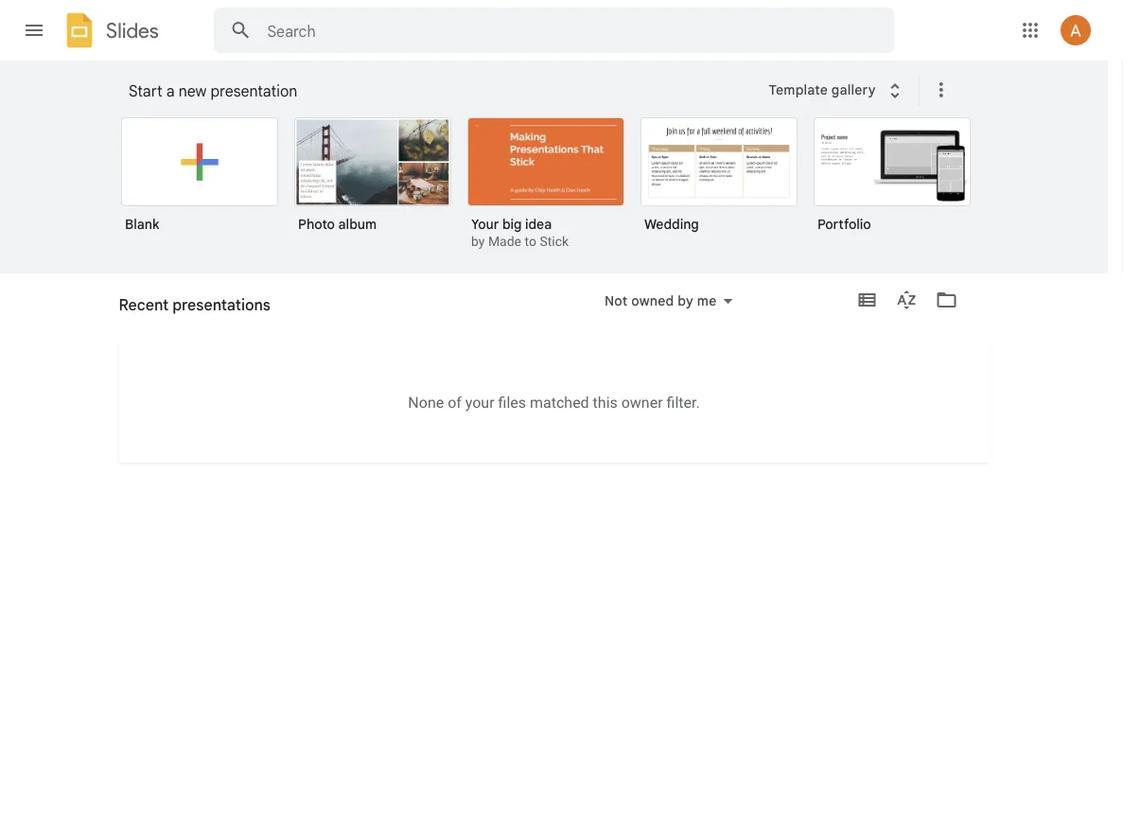 Task type: vqa. For each thing, say whether or not it's contained in the screenshot.
1st Recent from the bottom of the page
yes



Task type: locate. For each thing, give the bounding box(es) containing it.
made
[[488, 234, 522, 249]]

idea
[[525, 216, 552, 232]]

matched
[[530, 393, 589, 411]]

your big idea option
[[468, 117, 625, 252]]

1 horizontal spatial by
[[678, 293, 694, 309]]

not
[[605, 293, 628, 309]]

recent presentations
[[119, 295, 271, 314], [119, 303, 252, 320]]

your big idea by made to stick
[[471, 216, 569, 249]]

made to stick link
[[488, 234, 569, 249]]

start a new presentation
[[129, 81, 297, 100]]

more actions. image
[[927, 79, 953, 101]]

gallery
[[832, 82, 876, 98]]

list box
[[121, 114, 992, 275]]

None search field
[[213, 8, 895, 53]]

recent
[[119, 295, 169, 314], [119, 303, 162, 320]]

blank
[[125, 216, 159, 232]]

by down your on the left top of the page
[[471, 234, 485, 249]]

a
[[166, 81, 175, 100]]

by inside your big idea by made to stick
[[471, 234, 485, 249]]

files
[[499, 393, 526, 411]]

0 vertical spatial by
[[471, 234, 485, 249]]

list box containing blank
[[121, 114, 992, 275]]

presentations inside heading
[[173, 295, 271, 314]]

by inside dropdown button
[[678, 293, 694, 309]]

wedding
[[645, 216, 699, 232]]

your
[[466, 393, 495, 411]]

big
[[503, 216, 522, 232]]

not owned by me
[[605, 293, 717, 309]]

your
[[471, 216, 499, 232]]

portfolio
[[818, 216, 872, 232]]

by left me
[[678, 293, 694, 309]]

1 recent from the top
[[119, 295, 169, 314]]

recent inside heading
[[119, 295, 169, 314]]

wedding option
[[641, 117, 798, 246]]

template
[[769, 82, 828, 98]]

slides link
[[61, 11, 159, 53]]

none of your files matched this owner filter.
[[408, 393, 700, 411]]

photo album
[[298, 216, 377, 232]]

photo
[[298, 216, 335, 232]]

by
[[471, 234, 485, 249], [678, 293, 694, 309]]

Search bar text field
[[267, 22, 848, 41]]

template gallery button
[[757, 73, 919, 107]]

main menu image
[[23, 19, 45, 42]]

slides
[[106, 18, 159, 43]]

presentations
[[173, 295, 271, 314], [166, 303, 252, 320]]

search image
[[222, 11, 260, 49]]

0 horizontal spatial by
[[471, 234, 485, 249]]

1 vertical spatial by
[[678, 293, 694, 309]]

2 recent from the top
[[119, 303, 162, 320]]



Task type: describe. For each thing, give the bounding box(es) containing it.
owned
[[632, 293, 675, 309]]

stick
[[540, 234, 569, 249]]

not owned by me button
[[593, 290, 746, 312]]

of
[[448, 393, 462, 411]]

recent presentations heading
[[119, 274, 271, 334]]

none
[[408, 393, 444, 411]]

template gallery
[[769, 82, 876, 98]]

owner
[[622, 393, 663, 411]]

portfolio option
[[814, 117, 971, 246]]

me
[[698, 293, 717, 309]]

2 recent presentations from the top
[[119, 303, 252, 320]]

photo album option
[[294, 117, 452, 246]]

filter.
[[667, 393, 700, 411]]

presentation
[[211, 81, 297, 100]]

blank option
[[121, 117, 278, 246]]

none of your files matched this owner filter. region
[[119, 393, 990, 411]]

start a new presentation heading
[[129, 61, 757, 121]]

this
[[593, 393, 618, 411]]

new
[[179, 81, 207, 100]]

1 recent presentations from the top
[[119, 295, 271, 314]]

album
[[339, 216, 377, 232]]

start
[[129, 81, 163, 100]]

to
[[525, 234, 537, 249]]



